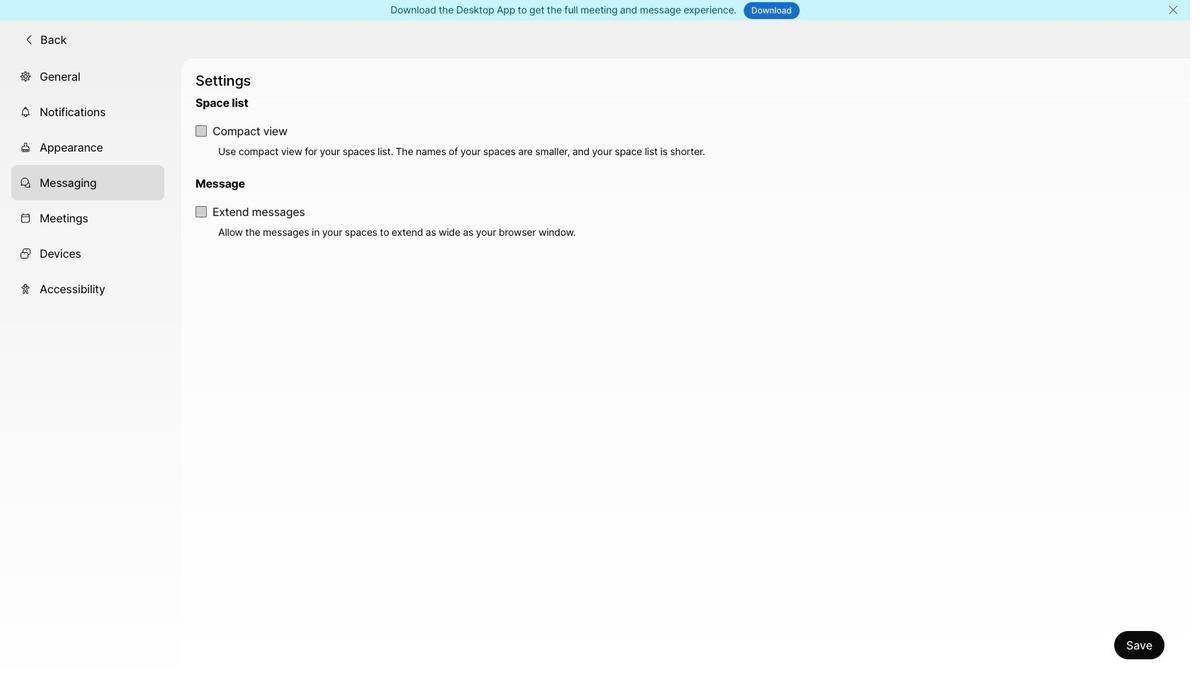 Task type: locate. For each thing, give the bounding box(es) containing it.
general tab
[[11, 59, 164, 94]]

settings navigation
[[0, 59, 181, 682]]

cancel_16 image
[[1168, 4, 1179, 16]]



Task type: describe. For each thing, give the bounding box(es) containing it.
messaging tab
[[11, 165, 164, 200]]

notifications tab
[[11, 94, 164, 129]]

accessibility tab
[[11, 271, 164, 307]]

devices tab
[[11, 236, 164, 271]]

meetings tab
[[11, 200, 164, 236]]

appearance tab
[[11, 129, 164, 165]]



